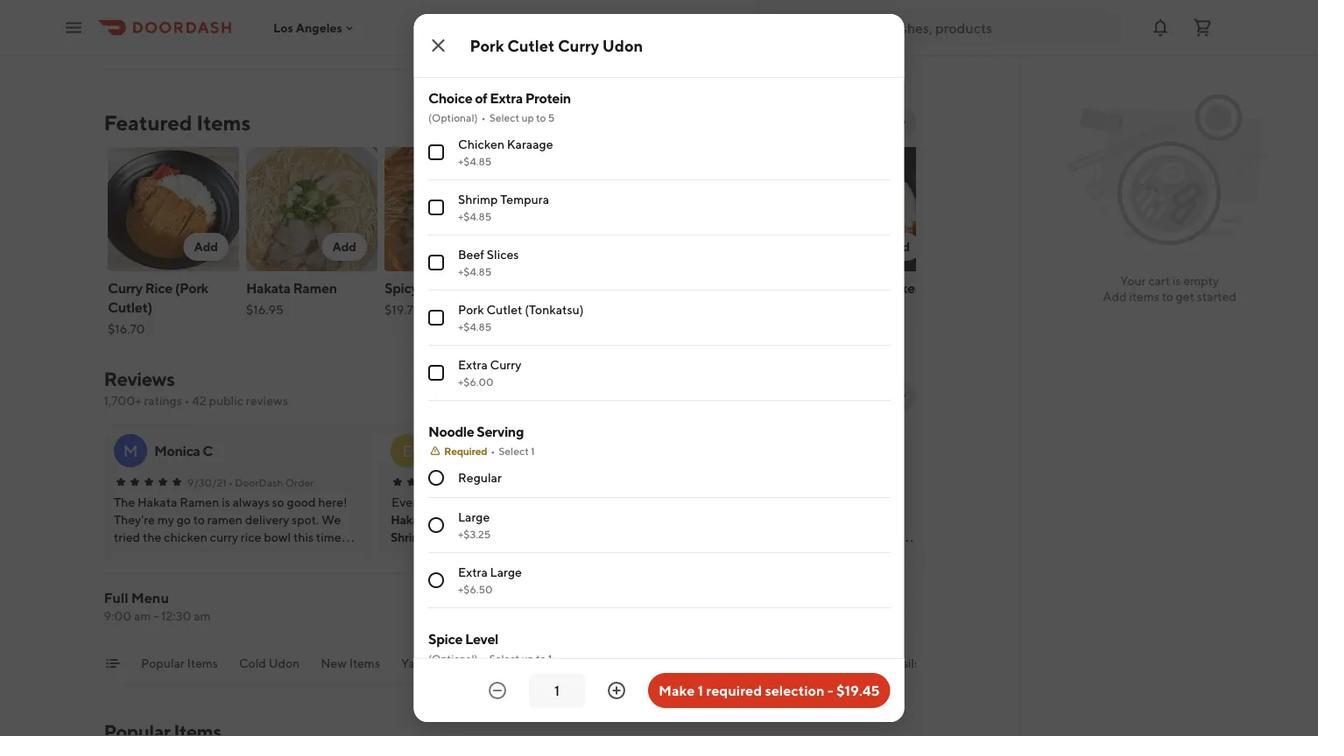 Task type: locate. For each thing, give the bounding box(es) containing it.
42
[[192, 394, 207, 408]]

$19.45 down (tonkatsu)
[[523, 322, 560, 336]]

+$4.85 inside chicken karaage +$4.85
[[458, 155, 491, 167]]

extra
[[490, 90, 523, 106], [458, 358, 487, 372], [458, 566, 487, 580]]

extra inside 'extra large +$6.50'
[[458, 566, 487, 580]]

0 horizontal spatial 1
[[531, 445, 535, 457]]

2 vertical spatial 1
[[698, 683, 704, 700]]

condiments and utensils
[[780, 657, 920, 671]]

+$6.50
[[458, 584, 493, 596]]

2 horizontal spatial 1
[[698, 683, 704, 700]]

curry up the +$6.00
[[490, 358, 521, 372]]

to left 5 at the left of page
[[536, 111, 546, 124]]

up inside spice level (optional) • select up to 1
[[521, 653, 534, 665]]

doordash right 9/30/21
[[236, 477, 284, 489]]

extra up +$6.50
[[458, 566, 487, 580]]

1 horizontal spatial am
[[194, 609, 211, 624]]

doordash down • select 1
[[509, 477, 557, 489]]

extra up the +$6.00
[[458, 358, 487, 372]]

Current quantity is 1 number field
[[540, 682, 575, 701]]

add button up (pork
[[183, 233, 228, 261]]

curry up protein on the left top of the page
[[558, 36, 599, 55]]

up inside choice of extra protein (optional) • select up to 5
[[521, 111, 534, 124]]

condiments
[[780, 657, 849, 671]]

slices
[[487, 248, 519, 262]]

spicy hakata ramen $19.70
[[384, 280, 511, 317]]

0 vertical spatial $19.45
[[523, 322, 560, 336]]

2 vertical spatial select
[[489, 653, 519, 665]]

up
[[521, 111, 534, 124], [521, 653, 534, 665]]

ramen for hakata ramen $16.95
[[293, 280, 337, 297]]

• doordash order
[[229, 477, 315, 489], [503, 477, 588, 489]]

add for curry rice (pork cutlet)
[[194, 240, 218, 254]]

pork down beef slices +$4.85
[[458, 303, 484, 317]]

• inside reviews 1,700+ ratings • 42 public reviews
[[185, 394, 190, 408]]

pork left wonton
[[455, 531, 480, 545]]

add button down shrimp tempura +$4.85
[[460, 233, 505, 261]]

0 horizontal spatial doordash
[[236, 477, 284, 489]]

0 vertical spatial large
[[458, 510, 490, 525]]

cutlet inside pork cutlet curry udon $19.45
[[554, 280, 594, 297]]

large
[[458, 510, 490, 525], [490, 566, 522, 580]]

0 vertical spatial -
[[153, 609, 159, 624]]

decrease quantity by 1 image
[[487, 681, 508, 702]]

0 horizontal spatial -
[[153, 609, 159, 624]]

+$4.85 down "spicy hakata ramen $19.70"
[[458, 321, 491, 333]]

hakata inside hakata ramen shrimp and pork wonton
[[391, 513, 430, 528]]

ramen inside button
[[717, 280, 761, 297]]

hakata ramen $16.95
[[246, 280, 337, 317]]

m
[[124, 442, 138, 460]]

to left get
[[1163, 290, 1174, 304]]

1 horizontal spatial 1
[[548, 653, 552, 665]]

9/11/23
[[465, 477, 501, 489]]

noodle serving group
[[428, 422, 891, 609]]

4 +$4.85 from the top
[[458, 321, 491, 333]]

0 horizontal spatial large
[[458, 510, 490, 525]]

• down of
[[481, 111, 486, 124]]

1 add button from the left
[[183, 233, 228, 261]]

pork up (tonkatsu)
[[523, 280, 551, 297]]

0 horizontal spatial and
[[432, 531, 453, 545]]

none checkbox inside choice of extra protein group
[[428, 200, 444, 216]]

next button of carousel image
[[896, 116, 910, 130]]

ramen down hakata ramen image
[[293, 280, 337, 297]]

and left utensils
[[851, 657, 872, 671]]

ramen up shrimp and pork wonton button
[[432, 513, 471, 528]]

curry rice (chicken karaage)
[[800, 280, 923, 316]]

1 vertical spatial $19.45
[[837, 683, 880, 700]]

1 vertical spatial cutlet
[[554, 280, 594, 297]]

(optional) down choice
[[428, 111, 478, 124]]

pork inside pork cutlet curry udon $19.45
[[523, 280, 551, 297]]

0 horizontal spatial am
[[134, 609, 151, 624]]

shrimp left tempura
[[458, 192, 498, 207]]

3 add button from the left
[[460, 233, 505, 261]]

add down shrimp tempura +$4.85
[[470, 240, 495, 254]]

1 vertical spatial shrimp
[[391, 531, 430, 545]]

curry left 'satsuma'
[[596, 280, 631, 297]]

order
[[286, 477, 315, 489], [559, 477, 588, 489]]

add up (chicken
[[886, 240, 910, 254]]

0 vertical spatial and
[[432, 531, 453, 545]]

1 vertical spatial and
[[851, 657, 872, 671]]

open menu image
[[63, 17, 84, 38]]

(tonkatsu)
[[525, 303, 584, 317]]

large inside large +$3.25
[[458, 510, 490, 525]]

1 vertical spatial extra
[[458, 358, 487, 372]]

0 horizontal spatial • doordash order
[[229, 477, 315, 489]]

udon inside dialog
[[603, 36, 643, 55]]

1 up from the top
[[521, 111, 534, 124]]

curry inside pork cutlet curry udon $19.45
[[596, 280, 631, 297]]

1 (optional) from the top
[[428, 111, 478, 124]]

to inside your cart is empty add items to get started
[[1163, 290, 1174, 304]]

1 vertical spatial to
[[1163, 290, 1174, 304]]

beef
[[458, 248, 484, 262]]

+$4.85 inside beef slices +$4.85
[[458, 266, 491, 278]]

0 horizontal spatial $19.45
[[523, 322, 560, 336]]

2 horizontal spatial udon
[[603, 36, 643, 55]]

1 • doordash order from the left
[[229, 477, 315, 489]]

shrimp inside hakata ramen shrimp and pork wonton
[[391, 531, 430, 545]]

None checkbox
[[428, 200, 444, 216]]

add up (pork
[[194, 240, 218, 254]]

hakata ramen button
[[391, 512, 471, 529]]

1 horizontal spatial • doordash order
[[503, 477, 588, 489]]

add up hakata ramen $16.95
[[332, 240, 356, 254]]

cutlet inside pork cutlet (tonkatsu) +$4.85
[[486, 303, 522, 317]]

• select 1
[[490, 445, 535, 457]]

• down serving on the bottom left of the page
[[490, 445, 495, 457]]

select up chicken karaage +$4.85
[[489, 111, 519, 124]]

+$4.85 down chicken
[[458, 155, 491, 167]]

$16.70
[[107, 322, 145, 336]]

am right 12:30
[[194, 609, 211, 624]]

make 1 required selection - $19.45
[[659, 683, 880, 700]]

ramen right 'satsuma'
[[717, 280, 761, 297]]

1 vertical spatial large
[[490, 566, 522, 580]]

udon
[[603, 36, 643, 55], [523, 299, 557, 316], [268, 657, 299, 671]]

add left review
[[757, 389, 782, 403]]

2 vertical spatial udon
[[268, 657, 299, 671]]

required
[[707, 683, 762, 700]]

cutlet for pork cutlet curry udon
[[508, 36, 555, 55]]

1 order from the left
[[286, 477, 315, 489]]

ramen for satsuma ramen
[[717, 280, 761, 297]]

tempura
[[500, 192, 549, 207]]

(optional) down spice
[[428, 653, 478, 665]]

2 horizontal spatial rice
[[837, 280, 864, 297]]

-
[[153, 609, 159, 624], [828, 683, 834, 700]]

extra right of
[[490, 90, 523, 106]]

$16.95
[[246, 303, 283, 317]]

select
[[489, 111, 519, 124], [498, 445, 529, 457], [489, 653, 519, 665]]

and
[[432, 531, 453, 545], [851, 657, 872, 671]]

beverages
[[701, 657, 759, 671]]

None radio
[[428, 573, 444, 589]]

0 vertical spatial udon
[[603, 36, 643, 55]]

None checkbox
[[428, 145, 444, 160], [428, 255, 444, 271], [428, 310, 444, 326], [428, 365, 444, 381], [428, 145, 444, 160], [428, 255, 444, 271], [428, 310, 444, 326], [428, 365, 444, 381]]

rice for karaage)
[[837, 280, 864, 297]]

cutlet left (tonkatsu)
[[486, 303, 522, 317]]

full
[[104, 590, 128, 607]]

- down menu
[[153, 609, 159, 624]]

- inside button
[[828, 683, 834, 700]]

items inside heading
[[197, 110, 251, 135]]

pork for pork cutlet curry udon
[[470, 36, 504, 55]]

large up +$3.25 on the bottom of page
[[458, 510, 490, 525]]

1 vertical spatial -
[[828, 683, 834, 700]]

next image
[[896, 389, 910, 403]]

hakata ramen shrimp and pork wonton
[[391, 513, 527, 545]]

add button up hakata ramen $16.95
[[322, 233, 367, 261]]

large +$3.25
[[458, 510, 491, 541]]

to up current quantity is 1 number field at left bottom
[[536, 653, 546, 665]]

1
[[531, 445, 535, 457], [548, 653, 552, 665], [698, 683, 704, 700]]

None radio
[[428, 518, 444, 534]]

2 vertical spatial extra
[[458, 566, 487, 580]]

2 (optional) from the top
[[428, 653, 478, 665]]

+$4.85 down the beef
[[458, 266, 491, 278]]

ramen inside hakata ramen shrimp and pork wonton
[[432, 513, 471, 528]]

2 vertical spatial cutlet
[[486, 303, 522, 317]]

make 1 required selection - $19.45 button
[[648, 674, 891, 709]]

up left 5 at the left of page
[[521, 111, 534, 124]]

hakata down regular radio
[[391, 513, 430, 528]]

menu
[[131, 590, 169, 607]]

your
[[1121, 274, 1147, 288]]

add inside add review button
[[757, 389, 782, 403]]

1 horizontal spatial doordash
[[509, 477, 557, 489]]

1 vertical spatial select
[[498, 445, 529, 457]]

add button up (chicken
[[875, 233, 921, 261]]

toppings button
[[629, 655, 680, 684]]

2 order from the left
[[559, 477, 588, 489]]

1 inside spice level (optional) • select up to 1
[[548, 653, 552, 665]]

2 up from the top
[[521, 653, 534, 665]]

rice for cutlet)
[[144, 280, 172, 297]]

+$4.85
[[458, 155, 491, 167], [458, 210, 491, 223], [458, 266, 491, 278], [458, 321, 491, 333]]

add button for rice
[[183, 233, 228, 261]]

rice up the karaage) on the top right of page
[[837, 280, 864, 297]]

0 vertical spatial to
[[536, 111, 546, 124]]

2 +$4.85 from the top
[[458, 210, 491, 223]]

$19.45 down condiments and utensils on the right bottom
[[837, 683, 880, 700]]

0 vertical spatial cutlet
[[508, 36, 555, 55]]

1 horizontal spatial order
[[559, 477, 588, 489]]

large up +$6.50
[[490, 566, 522, 580]]

hakata up the $16.95
[[246, 280, 290, 297]]

select down serving on the bottom left of the page
[[498, 445, 529, 457]]

select down level
[[489, 653, 519, 665]]

1 horizontal spatial and
[[851, 657, 872, 671]]

1 horizontal spatial $19.45
[[837, 683, 880, 700]]

doordash
[[236, 477, 284, 489], [509, 477, 557, 489]]

1 vertical spatial up
[[521, 653, 534, 665]]

2 am from the left
[[194, 609, 211, 624]]

1 +$4.85 from the top
[[458, 155, 491, 167]]

1 doordash from the left
[[236, 477, 284, 489]]

ramen inside hakata ramen $16.95
[[293, 280, 337, 297]]

1 vertical spatial (optional)
[[428, 653, 478, 665]]

wonton
[[482, 531, 527, 545]]

0 horizontal spatial shrimp
[[391, 531, 430, 545]]

cutlet for pork cutlet curry udon $19.45
[[554, 280, 594, 297]]

none radio inside the 'noodle serving' group
[[428, 518, 444, 534]]

2 add button from the left
[[322, 233, 367, 261]]

1 vertical spatial udon
[[523, 299, 557, 316]]

0 vertical spatial shrimp
[[458, 192, 498, 207]]

+$4.85 up the beef
[[458, 210, 491, 223]]

featured items heading
[[104, 109, 251, 137]]

- inside full menu 9:00 am - 12:30 am
[[153, 609, 159, 624]]

0 horizontal spatial order
[[286, 477, 315, 489]]

•
[[481, 111, 486, 124], [185, 394, 190, 408], [490, 445, 495, 457], [229, 477, 233, 489], [503, 477, 507, 489], [481, 653, 486, 665]]

pork cutlet (tonkatsu) +$4.85
[[458, 303, 584, 333]]

0 vertical spatial up
[[521, 111, 534, 124]]

satsuma ramen
[[661, 280, 761, 297]]

cutlet
[[508, 36, 555, 55], [554, 280, 594, 297], [486, 303, 522, 317]]

curry up cutlet)
[[107, 280, 142, 297]]

up right noodles
[[521, 653, 534, 665]]

$19.45 inside pork cutlet curry udon $19.45
[[523, 322, 560, 336]]

1 vertical spatial 1
[[548, 653, 552, 665]]

items right featured
[[197, 110, 251, 135]]

to
[[536, 111, 546, 124], [1163, 290, 1174, 304], [536, 653, 546, 665]]

1 horizontal spatial udon
[[523, 299, 557, 316]]

add down your
[[1103, 290, 1127, 304]]

• doordash order right 9/30/21
[[229, 477, 315, 489]]

• doordash order down • select 1
[[503, 477, 588, 489]]

udon inside pork cutlet curry udon $19.45
[[523, 299, 557, 316]]

am down menu
[[134, 609, 151, 624]]

0 vertical spatial select
[[489, 111, 519, 124]]

+$4.85 inside shrimp tempura +$4.85
[[458, 210, 491, 223]]

items right the popular
[[187, 657, 218, 671]]

pork cutlet curry udon
[[470, 36, 643, 55]]

curry
[[558, 36, 599, 55], [107, 280, 142, 297], [596, 280, 631, 297], [800, 280, 834, 297], [490, 358, 521, 372]]

rice inside curry rice (chicken karaage)
[[837, 280, 864, 297]]

and inside button
[[851, 657, 872, 671]]

extra for extra curry
[[458, 358, 487, 372]]

2 vertical spatial to
[[536, 653, 546, 665]]

• inside spice level (optional) • select up to 1
[[481, 653, 486, 665]]

(optional) inside spice level (optional) • select up to 1
[[428, 653, 478, 665]]

1 horizontal spatial shrimp
[[458, 192, 498, 207]]

cutlet up (tonkatsu)
[[554, 280, 594, 297]]

karaage)
[[800, 299, 856, 316]]

hakata for hakata ramen shrimp and pork wonton
[[391, 513, 430, 528]]

to inside spice level (optional) • select up to 1
[[536, 653, 546, 665]]

1 horizontal spatial -
[[828, 683, 834, 700]]

1 horizontal spatial large
[[490, 566, 522, 580]]

pork right close pork cutlet curry udon icon
[[470, 36, 504, 55]]

curry up the karaage) on the top right of page
[[800, 280, 834, 297]]

featured items
[[104, 110, 251, 135]]

Item Search search field
[[665, 602, 903, 621]]

udon inside button
[[268, 657, 299, 671]]

2 doordash from the left
[[509, 477, 557, 489]]

ramen down beef slices +$4.85
[[467, 280, 511, 297]]

items right new
[[349, 657, 380, 671]]

2 • doordash order from the left
[[503, 477, 588, 489]]

rice up current quantity is 1 number field at left bottom
[[532, 657, 557, 671]]

noodles
[[464, 657, 511, 671]]

0 horizontal spatial rice
[[144, 280, 172, 297]]

ramen
[[293, 280, 337, 297], [467, 280, 511, 297], [717, 280, 761, 297], [432, 513, 471, 528]]

0 vertical spatial 1
[[531, 445, 535, 457]]

3 +$4.85 from the top
[[458, 266, 491, 278]]

hakata inside hakata ramen $16.95
[[246, 280, 290, 297]]

hakata for hakata ramen $16.95
[[246, 280, 290, 297]]

• down level
[[481, 653, 486, 665]]

satsuma
[[661, 280, 715, 297]]

cutlet up protein on the left top of the page
[[508, 36, 555, 55]]

hakata right 'spicy'
[[420, 280, 465, 297]]

am
[[134, 609, 151, 624], [194, 609, 211, 624]]

rice inside curry rice (pork cutlet) $16.70
[[144, 280, 172, 297]]

and down hakata ramen button
[[432, 531, 453, 545]]

rice
[[144, 280, 172, 297], [837, 280, 864, 297], [532, 657, 557, 671]]

• right 9/11/23
[[503, 477, 507, 489]]

• left the 42
[[185, 394, 190, 408]]

0 vertical spatial (optional)
[[428, 111, 478, 124]]

review
[[784, 389, 826, 403]]

(pork
[[175, 280, 208, 297]]

- down condiments
[[828, 683, 834, 700]]

beverages button
[[701, 655, 759, 684]]

rice left (pork
[[144, 280, 172, 297]]

extra inside the extra curry +$6.00
[[458, 358, 487, 372]]

cutlet for pork cutlet (tonkatsu) +$4.85
[[486, 303, 522, 317]]

angeles
[[296, 20, 343, 35]]

shrimp down hakata ramen button
[[391, 531, 430, 545]]

0 horizontal spatial udon
[[268, 657, 299, 671]]

0 vertical spatial extra
[[490, 90, 523, 106]]

pork inside pork cutlet (tonkatsu) +$4.85
[[458, 303, 484, 317]]



Task type: describe. For each thing, give the bounding box(es) containing it.
udon for pork cutlet curry udon
[[603, 36, 643, 55]]

ramen for hakata ramen shrimp and pork wonton
[[432, 513, 471, 528]]

spice
[[428, 631, 462, 648]]

add button for hakata
[[460, 233, 505, 261]]

popular items
[[141, 657, 218, 671]]

1 am from the left
[[134, 609, 151, 624]]

selection
[[765, 683, 825, 700]]

pork cutlet curry udon dialog
[[414, 0, 905, 737]]

c
[[203, 443, 213, 460]]

$19.45 inside button
[[837, 683, 880, 700]]

p
[[466, 443, 475, 460]]

to for cart
[[1163, 290, 1174, 304]]

Regular radio
[[428, 471, 444, 486]]

los
[[273, 20, 293, 35]]

pork for pork cutlet curry udon $19.45
[[523, 280, 551, 297]]

sides
[[578, 657, 608, 671]]

+$3.25
[[458, 528, 491, 541]]

erika p
[[432, 443, 475, 460]]

shrimp inside shrimp tempura +$4.85
[[458, 192, 498, 207]]

(chicken
[[867, 280, 923, 297]]

e
[[403, 442, 413, 460]]

pork inside hakata ramen shrimp and pork wonton
[[455, 531, 480, 545]]

chicken
[[458, 137, 504, 152]]

new items
[[320, 657, 380, 671]]

rice button
[[532, 655, 557, 684]]

reviews
[[246, 394, 288, 408]]

5
[[548, 111, 555, 124]]

satsuma ramen image
[[661, 147, 793, 272]]

noodles button
[[464, 655, 511, 684]]

hakata ramen image
[[246, 147, 377, 272]]

spice level (optional) • select up to 1
[[428, 631, 552, 665]]

1 inside the 'noodle serving' group
[[531, 445, 535, 457]]

add for curry rice (chicken karaage)
[[886, 240, 910, 254]]

• inside choice of extra protein (optional) • select up to 5
[[481, 111, 486, 124]]

started
[[1198, 290, 1237, 304]]

protein
[[525, 90, 571, 106]]

cold udon
[[239, 657, 299, 671]]

cold
[[239, 657, 266, 671]]

previous image
[[861, 389, 875, 403]]

close pork cutlet curry udon image
[[428, 35, 449, 56]]

choice of extra protein group
[[428, 89, 891, 401]]

select inside spice level (optional) • select up to 1
[[489, 653, 519, 665]]

toppings
[[629, 657, 680, 671]]

items for popular items
[[187, 657, 218, 671]]

curry rice (chicken karaage) image
[[800, 147, 931, 272]]

increase quantity by 1 image
[[606, 681, 627, 702]]

udon for pork cutlet curry udon $19.45
[[523, 299, 557, 316]]

items for new items
[[349, 657, 380, 671]]

pork cutlet curry udon $19.45
[[523, 280, 631, 336]]

sides button
[[578, 655, 608, 684]]

of
[[475, 90, 487, 106]]

is
[[1173, 274, 1182, 288]]

your cart is empty add items to get started
[[1103, 274, 1237, 304]]

reviews
[[104, 368, 175, 391]]

pork for pork cutlet (tonkatsu) +$4.85
[[458, 303, 484, 317]]

curry inside curry rice (chicken karaage)
[[800, 280, 834, 297]]

monica c
[[155, 443, 213, 460]]

choice of extra protein (optional) • select up to 5
[[428, 90, 571, 124]]

curry rice (pork cutlet) image
[[107, 147, 239, 272]]

spicy
[[384, 280, 418, 297]]

noodle
[[428, 424, 474, 440]]

add for hakata ramen
[[332, 240, 356, 254]]

items for featured items
[[197, 110, 251, 135]]

add inside your cart is empty add items to get started
[[1103, 290, 1127, 304]]

+$4.85 inside pork cutlet (tonkatsu) +$4.85
[[458, 321, 491, 333]]

extra for extra large
[[458, 566, 487, 580]]

extra curry +$6.00
[[458, 358, 521, 388]]

popular
[[141, 657, 184, 671]]

reviews link
[[104, 368, 175, 391]]

karaage
[[507, 137, 553, 152]]

cart
[[1149, 274, 1171, 288]]

9:00
[[104, 609, 132, 624]]

add review button
[[747, 382, 836, 410]]

add for spicy hakata ramen
[[470, 240, 495, 254]]

select inside the 'noodle serving' group
[[498, 445, 529, 457]]

hakata inside "spicy hakata ramen $19.70"
[[420, 280, 465, 297]]

ramen inside "spicy hakata ramen $19.70"
[[467, 280, 511, 297]]

+$4.85 for beef
[[458, 266, 491, 278]]

+$6.00
[[458, 376, 493, 388]]

spicy hakata ramen image
[[384, 147, 516, 272]]

curry inside the extra curry +$6.00
[[490, 358, 521, 372]]

choice
[[428, 90, 472, 106]]

beef slices +$4.85
[[458, 248, 519, 278]]

pork cutlet curry udon image
[[523, 147, 654, 272]]

notification bell image
[[1151, 17, 1172, 38]]

add review
[[757, 389, 826, 403]]

utensils
[[875, 657, 920, 671]]

satsuma ramen button
[[658, 144, 796, 329]]

to inside choice of extra protein (optional) • select up to 5
[[536, 111, 546, 124]]

cold udon button
[[239, 655, 299, 684]]

0 items, open order cart image
[[1193, 17, 1214, 38]]

monica
[[155, 443, 201, 460]]

+$4.85 for shrimp
[[458, 210, 491, 223]]

chicken karaage +$4.85
[[458, 137, 553, 167]]

level
[[465, 631, 498, 648]]

large inside 'extra large +$6.50'
[[490, 566, 522, 580]]

new items button
[[320, 655, 380, 684]]

- for $19.45
[[828, 683, 834, 700]]

curry inside curry rice (pork cutlet) $16.70
[[107, 280, 142, 297]]

add button for ramen
[[322, 233, 367, 261]]

required
[[444, 445, 487, 457]]

items
[[1130, 290, 1160, 304]]

reviews 1,700+ ratings • 42 public reviews
[[104, 368, 288, 408]]

extra inside choice of extra protein (optional) • select up to 5
[[490, 90, 523, 106]]

to for level
[[536, 653, 546, 665]]

and inside hakata ramen shrimp and pork wonton
[[432, 531, 453, 545]]

yakitori
[[401, 657, 443, 671]]

shrimp and pork wonton button
[[391, 529, 527, 547]]

(optional) inside choice of extra protein (optional) • select up to 5
[[428, 111, 478, 124]]

shrimp tempura +$4.85
[[458, 192, 549, 223]]

make
[[659, 683, 695, 700]]

- for 12:30
[[153, 609, 159, 624]]

• right 9/30/21
[[229, 477, 233, 489]]

yakitori button
[[401, 655, 443, 684]]

curry rice (pork cutlet) $16.70
[[107, 280, 208, 336]]

select inside choice of extra protein (optional) • select up to 5
[[489, 111, 519, 124]]

4 add button from the left
[[875, 233, 921, 261]]

erika
[[432, 443, 463, 460]]

cutlet)
[[107, 299, 152, 316]]

los angeles
[[273, 20, 343, 35]]

1 horizontal spatial rice
[[532, 657, 557, 671]]

noodle serving
[[428, 424, 524, 440]]

1,700+
[[104, 394, 142, 408]]

popular items button
[[141, 655, 218, 684]]

• inside the 'noodle serving' group
[[490, 445, 495, 457]]

serving
[[477, 424, 524, 440]]

+$4.85 for chicken
[[458, 155, 491, 167]]

full menu 9:00 am - 12:30 am
[[104, 590, 211, 624]]

public
[[209, 394, 244, 408]]

extra large +$6.50
[[458, 566, 522, 596]]

los angeles button
[[273, 20, 357, 35]]

9/30/21
[[188, 477, 227, 489]]

get
[[1177, 290, 1195, 304]]

1 inside button
[[698, 683, 704, 700]]



Task type: vqa. For each thing, say whether or not it's contained in the screenshot.
left Pickup
no



